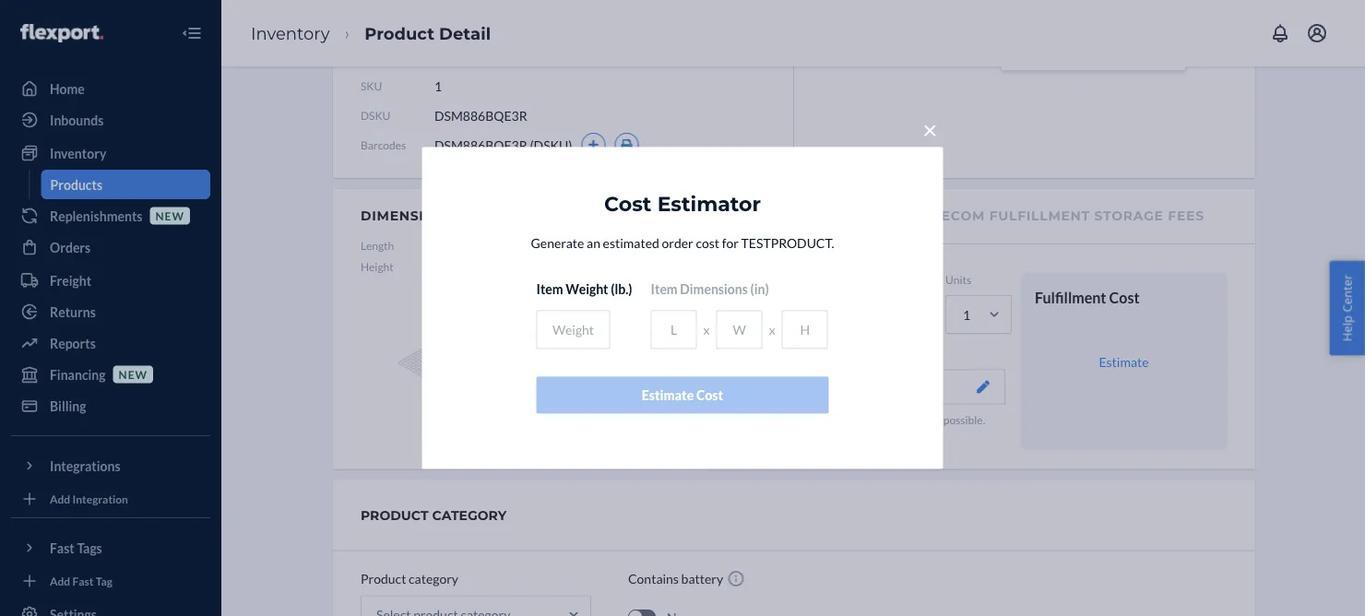 Task type: vqa. For each thing, say whether or not it's contained in the screenshot.
topmost Estimate
yes



Task type: describe. For each thing, give the bounding box(es) containing it.
dimensions inside × document
[[680, 282, 748, 297]]

new for replenishments
[[155, 209, 184, 222]]

will
[[816, 429, 833, 442]]

help center button
[[1330, 261, 1366, 356]]

product category
[[361, 571, 459, 587]]

fees inside "ecom fulfillment storage fees" tab
[[1169, 208, 1205, 224]]

box.
[[903, 429, 923, 442]]

tab list containing ecom fulfillment fees
[[686, 189, 1256, 245]]

flexport
[[746, 379, 793, 395]]

fast
[[72, 574, 94, 588]]

add integration
[[50, 492, 128, 506]]

inbounds link
[[11, 105, 210, 135]]

estimate cost button
[[537, 377, 829, 414]]

estimated
[[603, 235, 660, 251]]

0 horizontal spatial cost
[[604, 192, 652, 217]]

fulfillment for storage
[[990, 208, 1091, 224]]

packaging
[[730, 347, 779, 360]]

1 x from the left
[[704, 322, 710, 338]]

for
[[722, 235, 739, 251]]

ecom fulfillment storage fees tab
[[942, 189, 1205, 240]]

estimator
[[658, 192, 761, 217]]

freight link
[[11, 266, 210, 295]]

possible.
[[944, 413, 986, 426]]

orders link
[[11, 233, 210, 262]]

close navigation image
[[181, 22, 203, 44]]

heavier
[[730, 429, 768, 442]]

category
[[409, 571, 459, 587]]

flexport logo image
[[20, 24, 103, 42]]

add fast tag
[[50, 574, 112, 588]]

returns
[[50, 304, 96, 320]]

width
[[525, 239, 555, 252]]

storage
[[1095, 208, 1164, 224]]

level
[[768, 273, 793, 287]]

barcodes
[[361, 138, 406, 151]]

products link
[[41, 170, 210, 199]]

product for product detail
[[365, 23, 435, 43]]

service
[[730, 273, 766, 287]]

cost
[[696, 235, 720, 251]]

products
[[770, 429, 814, 442]]

ecom fulfillment storage fees
[[942, 208, 1205, 224]]

category
[[432, 508, 507, 523]]

an
[[587, 235, 601, 251]]

integration
[[72, 492, 128, 506]]

add fast tag link
[[11, 570, 210, 592]]

product
[[361, 508, 429, 523]]

breadcrumbs navigation
[[236, 6, 506, 60]]

0 horizontal spatial ship
[[773, 413, 793, 426]]

plus image
[[588, 139, 599, 150]]

1 vertical spatial ship
[[862, 429, 882, 442]]

fulfillment cost
[[1035, 288, 1140, 306]]

L text field
[[651, 311, 697, 349]]

estimate for estimate cost
[[642, 388, 694, 403]]

likely
[[730, 413, 758, 426]]

battery
[[682, 571, 724, 587]]

product for product category
[[361, 571, 406, 587]]

0 horizontal spatial dimensions
[[361, 208, 456, 223]]

product detail link
[[365, 23, 491, 43]]

(in)
[[751, 282, 769, 297]]

ecom for ecom fulfillment storage fees
[[942, 208, 985, 224]]

product category
[[361, 508, 507, 523]]

estimate link
[[1099, 354, 1149, 369]]

billing
[[50, 398, 86, 414]]

add for add integration
[[50, 492, 70, 506]]

recommended
[[796, 379, 881, 395]]

1 horizontal spatial in
[[884, 429, 893, 442]]

sku
[[361, 79, 382, 92]]

orders
[[50, 239, 91, 255]]

estimate for "estimate" link
[[1099, 354, 1149, 369]]

× document
[[422, 110, 944, 469]]

fees inside ecom fulfillment fees tab
[[883, 208, 920, 224]]

detail
[[439, 23, 491, 43]]

dsm886bqe3r for dsm886bqe3r (dsku)
[[435, 137, 528, 153]]

help
[[1339, 316, 1356, 342]]

service level
[[730, 273, 793, 287]]

item weight (lb.)
[[537, 282, 633, 297]]

likely
[[835, 429, 860, 442]]

tag
[[96, 574, 112, 588]]

estimate cost
[[642, 388, 724, 403]]

length
[[361, 239, 394, 252]]

Weight text field
[[537, 311, 610, 349]]



Task type: locate. For each thing, give the bounding box(es) containing it.
contains
[[628, 571, 679, 587]]

item up l text box
[[651, 282, 678, 297]]

item for item weight (lb.)
[[537, 282, 563, 297]]

0 vertical spatial a
[[806, 413, 812, 426]]

(dsku)
[[530, 137, 573, 153]]

dimensions
[[361, 208, 456, 223], [680, 282, 748, 297]]

ecom
[[730, 208, 774, 224], [942, 208, 985, 224]]

add left fast
[[50, 574, 70, 588]]

None text field
[[435, 68, 572, 103]]

2 add from the top
[[50, 574, 70, 588]]

dsm886bqe3r (dsku)
[[435, 137, 573, 153]]

H text field
[[782, 311, 828, 349]]

cost left flexport
[[697, 388, 724, 403]]

0 horizontal spatial x
[[704, 322, 710, 338]]

estimate inside the 'estimate cost' button
[[642, 388, 694, 403]]

new
[[155, 209, 184, 222], [119, 368, 148, 381]]

0 vertical spatial ship
[[773, 413, 793, 426]]

likely to ship in a polybag or bubble mailer if possible. heavier products will likely ship in a box.
[[730, 413, 986, 442]]

0 horizontal spatial fees
[[883, 208, 920, 224]]

0 vertical spatial inventory link
[[251, 23, 330, 43]]

1 ecom from the left
[[730, 208, 774, 224]]

2 vertical spatial cost
[[697, 388, 724, 403]]

estimate down fulfillment cost
[[1099, 354, 1149, 369]]

testproduct.
[[742, 235, 835, 251]]

0 vertical spatial new
[[155, 209, 184, 222]]

to
[[760, 413, 771, 426]]

billing link
[[11, 391, 210, 421]]

1 horizontal spatial inventory
[[251, 23, 330, 43]]

0 vertical spatial add
[[50, 492, 70, 506]]

pen image
[[977, 380, 990, 393]]

2 horizontal spatial cost
[[1110, 288, 1140, 306]]

bubble
[[867, 413, 900, 426]]

0 vertical spatial estimate
[[1099, 354, 1149, 369]]

1 horizontal spatial estimate
[[1099, 354, 1149, 369]]

2 ecom from the left
[[942, 208, 985, 224]]

a left box. on the right bottom of the page
[[896, 429, 901, 442]]

new down 'products' link
[[155, 209, 184, 222]]

1 horizontal spatial x
[[769, 322, 776, 338]]

1 horizontal spatial dimensions
[[680, 282, 748, 297]]

product detail
[[365, 23, 491, 43]]

1 vertical spatial inventory link
[[11, 138, 210, 168]]

0 horizontal spatial item
[[537, 282, 563, 297]]

0 vertical spatial in
[[795, 413, 804, 426]]

item left weight
[[537, 282, 563, 297]]

inventory link inside breadcrumbs navigation
[[251, 23, 330, 43]]

add for add fast tag
[[50, 574, 70, 588]]

ecom up 'units'
[[942, 208, 985, 224]]

estimate down l text box
[[642, 388, 694, 403]]

new for financing
[[119, 368, 148, 381]]

cost estimator
[[604, 192, 761, 217]]

fulfillment for fees
[[778, 208, 879, 224]]

flexport recommended
[[746, 379, 881, 395]]

ecom up "for"
[[730, 208, 774, 224]]

dimensions left (in)
[[680, 282, 748, 297]]

fulfillment
[[778, 208, 879, 224], [990, 208, 1091, 224], [1035, 288, 1107, 306]]

1 vertical spatial in
[[884, 429, 893, 442]]

home
[[50, 81, 85, 96]]

print image
[[621, 139, 633, 150]]

polybag
[[814, 413, 852, 426]]

1 horizontal spatial inventory link
[[251, 23, 330, 43]]

add integration link
[[11, 488, 210, 510]]

cost up estimated
[[604, 192, 652, 217]]

2 dsm886bqe3r from the top
[[435, 137, 528, 153]]

0 horizontal spatial inventory link
[[11, 138, 210, 168]]

cost
[[604, 192, 652, 217], [1110, 288, 1140, 306], [697, 388, 724, 403]]

(lb.)
[[611, 282, 633, 297]]

W text field
[[717, 311, 763, 349]]

in up 'products'
[[795, 413, 804, 426]]

weight
[[566, 282, 609, 297]]

flexport recommended button
[[730, 369, 1006, 404]]

x
[[704, 322, 710, 338], [769, 322, 776, 338]]

2 item from the left
[[651, 282, 678, 297]]

center
[[1339, 275, 1356, 312]]

product
[[365, 23, 435, 43], [361, 571, 406, 587]]

cost for estimate cost
[[697, 388, 724, 403]]

0 vertical spatial product
[[365, 23, 435, 43]]

1 horizontal spatial ship
[[862, 429, 882, 442]]

0 horizontal spatial new
[[119, 368, 148, 381]]

1 vertical spatial add
[[50, 574, 70, 588]]

reports
[[50, 335, 96, 351]]

if
[[935, 413, 942, 426]]

ecom fulfillment fees
[[730, 208, 920, 224]]

product inside breadcrumbs navigation
[[365, 23, 435, 43]]

order
[[662, 235, 694, 251]]

1 add from the top
[[50, 492, 70, 506]]

0 vertical spatial inventory
[[251, 23, 330, 43]]

1 vertical spatial estimate
[[642, 388, 694, 403]]

x up packaging on the bottom
[[769, 322, 776, 338]]

1 vertical spatial a
[[896, 429, 901, 442]]

ecom fulfillment fees tab
[[730, 189, 920, 244]]

0 horizontal spatial a
[[806, 413, 812, 426]]

fulfillment down 'ecom fulfillment storage fees'
[[1035, 288, 1107, 306]]

1 horizontal spatial a
[[896, 429, 901, 442]]

dsm886bqe3r up dsm886bqe3r (dsku)
[[435, 108, 528, 123]]

1 item from the left
[[537, 282, 563, 297]]

x right l text box
[[704, 322, 710, 338]]

fulfillment up testproduct.
[[778, 208, 879, 224]]

item
[[537, 282, 563, 297], [651, 282, 678, 297]]

fulfillment left storage
[[990, 208, 1091, 224]]

dsm886bqe3r
[[435, 108, 528, 123], [435, 137, 528, 153]]

freight
[[50, 273, 91, 288]]

0 vertical spatial dimensions
[[361, 208, 456, 223]]

inventory
[[251, 23, 330, 43], [50, 145, 106, 161]]

item for item dimensions (in)
[[651, 282, 678, 297]]

cost up "estimate" link
[[1110, 288, 1140, 306]]

cost for fulfillment cost
[[1110, 288, 1140, 306]]

reports link
[[11, 328, 210, 358]]

1 horizontal spatial cost
[[697, 388, 724, 403]]

generate an estimated order cost for testproduct.
[[531, 235, 835, 251]]

contains battery
[[628, 571, 724, 587]]

replenishments
[[50, 208, 143, 224]]

add
[[50, 492, 70, 506], [50, 574, 70, 588]]

0 vertical spatial cost
[[604, 192, 652, 217]]

1 horizontal spatial item
[[651, 282, 678, 297]]

product up sku
[[365, 23, 435, 43]]

1 vertical spatial inventory
[[50, 145, 106, 161]]

×
[[923, 114, 938, 145]]

mailer
[[902, 413, 933, 426]]

1 vertical spatial new
[[119, 368, 148, 381]]

1 vertical spatial dsm886bqe3r
[[435, 137, 528, 153]]

returns link
[[11, 297, 210, 327]]

fees
[[883, 208, 920, 224], [1169, 208, 1205, 224]]

dsm886bqe3r for dsm886bqe3r
[[435, 108, 528, 123]]

units
[[946, 273, 972, 287]]

inventory link
[[251, 23, 330, 43], [11, 138, 210, 168]]

add left integration
[[50, 492, 70, 506]]

dsm886bqe3r left (dsku)
[[435, 137, 528, 153]]

0 horizontal spatial estimate
[[642, 388, 694, 403]]

2 x from the left
[[769, 322, 776, 338]]

home link
[[11, 74, 210, 103]]

inbounds
[[50, 112, 104, 128]]

estimate
[[1099, 354, 1149, 369], [642, 388, 694, 403]]

0 vertical spatial dsm886bqe3r
[[435, 108, 528, 123]]

2 fees from the left
[[1169, 208, 1205, 224]]

inventory inside breadcrumbs navigation
[[251, 23, 330, 43]]

or
[[854, 413, 865, 426]]

products
[[50, 177, 103, 192]]

1 horizontal spatial ecom
[[942, 208, 985, 224]]

0 horizontal spatial ecom
[[730, 208, 774, 224]]

height
[[361, 260, 394, 274]]

1 dsm886bqe3r from the top
[[435, 108, 528, 123]]

1 vertical spatial dimensions
[[680, 282, 748, 297]]

1 vertical spatial cost
[[1110, 288, 1140, 306]]

0 horizontal spatial inventory
[[50, 145, 106, 161]]

ship down bubble
[[862, 429, 882, 442]]

financing
[[50, 367, 106, 382]]

cost inside button
[[697, 388, 724, 403]]

in
[[795, 413, 804, 426], [884, 429, 893, 442]]

1 horizontal spatial new
[[155, 209, 184, 222]]

1 horizontal spatial fees
[[1169, 208, 1205, 224]]

generate
[[531, 235, 584, 251]]

1 fees from the left
[[883, 208, 920, 224]]

ecom for ecom fulfillment fees
[[730, 208, 774, 224]]

product left "category"
[[361, 571, 406, 587]]

1 vertical spatial product
[[361, 571, 406, 587]]

a
[[806, 413, 812, 426], [896, 429, 901, 442]]

0 horizontal spatial in
[[795, 413, 804, 426]]

dsku
[[361, 108, 391, 122]]

help center
[[1339, 275, 1356, 342]]

item dimensions (in)
[[651, 282, 769, 297]]

in down bubble
[[884, 429, 893, 442]]

tab list
[[686, 189, 1256, 245]]

× button
[[917, 110, 944, 145]]

ship right to
[[773, 413, 793, 426]]

dimensions up length
[[361, 208, 456, 223]]

new down reports link
[[119, 368, 148, 381]]

a up 'products'
[[806, 413, 812, 426]]



